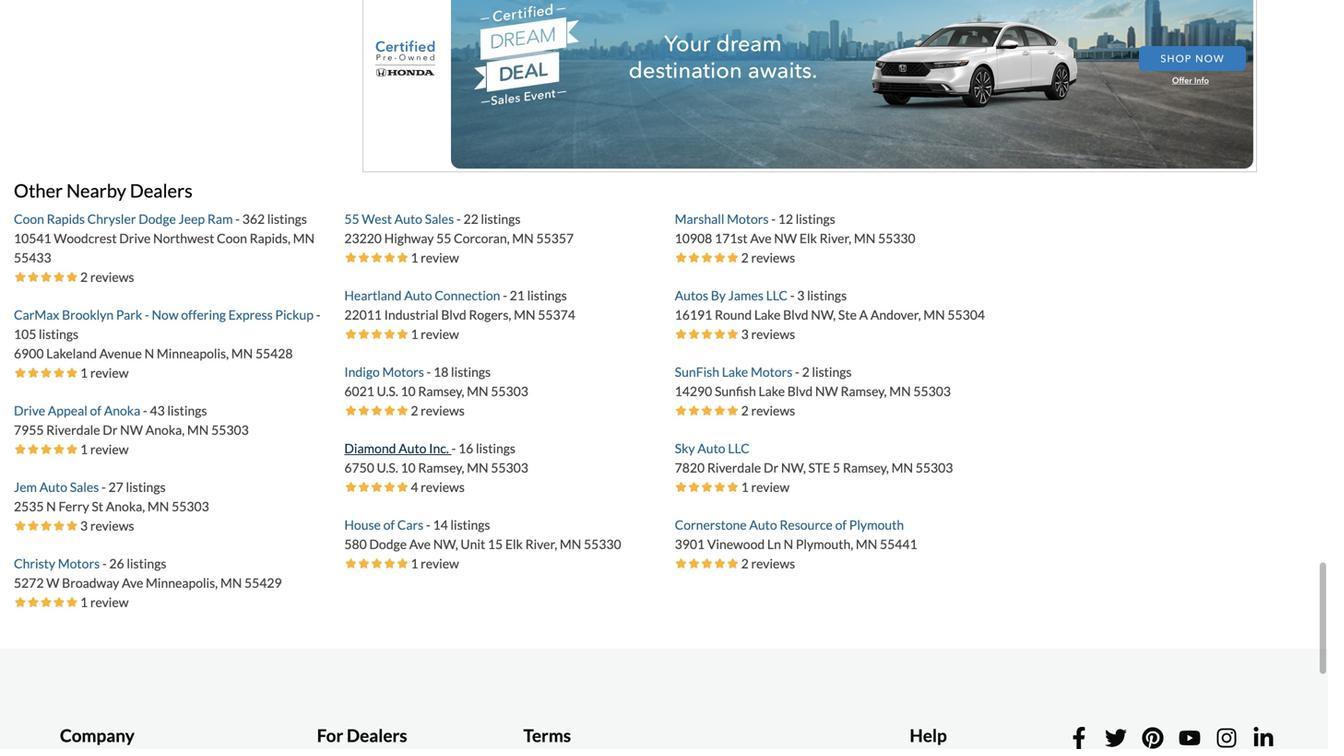Task type: vqa. For each thing, say whether or not it's contained in the screenshot.
Exterior color 'dropdown button'
no



Task type: locate. For each thing, give the bounding box(es) containing it.
55374
[[538, 307, 575, 323]]

auto
[[394, 211, 422, 227], [404, 288, 432, 303], [399, 441, 427, 456], [698, 441, 725, 456], [39, 479, 67, 495], [749, 517, 777, 533]]

1 review down avenue
[[80, 365, 129, 381]]

auto right "jem"
[[39, 479, 67, 495]]

1 for 23220
[[411, 250, 418, 266]]

auto up industrial
[[404, 288, 432, 303]]

0 vertical spatial drive
[[119, 230, 151, 246]]

motors for 5272 w broadway ave minneapolis, mn 55429
[[58, 556, 100, 572]]

55 up 23220 on the left top of page
[[344, 211, 359, 227]]

0 horizontal spatial riverdale
[[46, 422, 100, 438]]

2 horizontal spatial n
[[784, 537, 793, 552]]

0 horizontal spatial of
[[90, 403, 101, 419]]

lake up sunfish
[[722, 364, 748, 380]]

1 horizontal spatial drive
[[119, 230, 151, 246]]

2 horizontal spatial nw
[[815, 384, 838, 399]]

1 review for 22011
[[411, 326, 459, 342]]

minneapolis, for ave
[[146, 575, 218, 591]]

2 for 14290 sunfish lake blvd nw ramsey, mn 55303
[[741, 403, 749, 419]]

nw, for 580 dodge ave nw, unit 15 elk river, mn 55330
[[433, 537, 458, 552]]

1 vertical spatial drive
[[14, 403, 45, 419]]

1 vertical spatial 3 reviews
[[80, 518, 134, 534]]

0 vertical spatial 3
[[797, 288, 805, 303]]

- left 26
[[102, 556, 107, 572]]

lakeland
[[46, 346, 97, 361]]

1 horizontal spatial nw
[[774, 230, 797, 246]]

autos
[[675, 288, 708, 303]]

22011 industrial blvd rogers, mn 55374
[[344, 307, 575, 323]]

mn up plymouth at right bottom
[[892, 460, 913, 476]]

1 for 7820
[[741, 479, 749, 495]]

heartland
[[344, 288, 402, 303]]

heartland auto connection link
[[344, 288, 503, 303]]

elk right 15
[[505, 537, 523, 552]]

2 up brooklyn
[[80, 269, 88, 285]]

2 10 from the top
[[401, 460, 416, 476]]

u.s. down diamond auto inc. link at the bottom
[[377, 460, 398, 476]]

0 horizontal spatial ave
[[122, 575, 143, 591]]

1 review for 5272
[[80, 595, 129, 610]]

- left 362
[[235, 211, 240, 227]]

0 horizontal spatial nw,
[[433, 537, 458, 552]]

-
[[235, 211, 240, 227], [456, 211, 461, 227], [771, 211, 776, 227], [503, 288, 507, 303], [790, 288, 795, 303], [145, 307, 149, 323], [316, 307, 321, 323], [427, 364, 431, 380], [795, 364, 800, 380], [143, 403, 147, 419], [451, 441, 456, 456], [101, 479, 106, 495], [426, 517, 431, 533], [102, 556, 107, 572]]

1 up jem auto sales - 27 listings
[[80, 442, 88, 457]]

1 for 6900
[[80, 365, 88, 381]]

of left 'cars'
[[383, 517, 395, 533]]

review for 7955
[[90, 442, 129, 457]]

- up the 16191 round lake blvd nw, ste a andover, mn 55304
[[790, 288, 795, 303]]

auto for plymouth
[[749, 517, 777, 533]]

ramsey, down 18
[[418, 384, 464, 399]]

1 horizontal spatial river,
[[820, 230, 851, 246]]

0 vertical spatial riverdale
[[46, 422, 100, 438]]

listings right 27
[[126, 479, 166, 495]]

55330 left 3901 in the right of the page
[[584, 537, 621, 552]]

1 for 580
[[411, 556, 418, 572]]

2
[[741, 250, 749, 266], [80, 269, 88, 285], [802, 364, 810, 380], [411, 403, 418, 419], [741, 403, 749, 419], [741, 556, 749, 572]]

reviews for diamond auto inc.
[[421, 479, 465, 495]]

review for 580
[[421, 556, 459, 572]]

of left the anoka
[[90, 403, 101, 419]]

review down avenue
[[90, 365, 129, 381]]

2 vertical spatial n
[[784, 537, 793, 552]]

mn right 15
[[560, 537, 581, 552]]

1 vertical spatial minneapolis,
[[146, 575, 218, 591]]

llc right the james
[[766, 288, 788, 303]]

1 review for 6900
[[80, 365, 129, 381]]

dealers right for
[[347, 725, 407, 747]]

star image
[[344, 251, 357, 264], [370, 251, 383, 264], [396, 251, 409, 264], [688, 251, 701, 264], [726, 251, 739, 264], [40, 271, 53, 283], [53, 271, 65, 283], [357, 328, 370, 341], [370, 328, 383, 341], [688, 328, 701, 341], [701, 328, 714, 341], [714, 328, 726, 341], [726, 328, 739, 341], [14, 367, 27, 379], [27, 367, 40, 379], [40, 367, 53, 379], [344, 404, 357, 417], [370, 404, 383, 417], [383, 404, 396, 417], [701, 404, 714, 417], [714, 404, 726, 417], [726, 404, 739, 417], [27, 443, 40, 456], [40, 443, 53, 456], [65, 443, 78, 456], [370, 481, 383, 494], [383, 481, 396, 494], [688, 481, 701, 494], [701, 481, 714, 494], [714, 481, 726, 494], [726, 481, 739, 494], [27, 520, 40, 533], [53, 520, 65, 533], [396, 557, 409, 570], [675, 557, 688, 570], [688, 557, 701, 570], [14, 596, 27, 609], [65, 596, 78, 609]]

sales
[[425, 211, 454, 227], [70, 479, 99, 495]]

1 vertical spatial n
[[46, 499, 56, 515]]

2 vertical spatial 3
[[80, 518, 88, 534]]

0 vertical spatial u.s.
[[377, 384, 398, 399]]

dr left ste
[[764, 460, 779, 476]]

other
[[14, 180, 63, 202]]

3 reviews up sunfish lake motors - 2 listings
[[741, 326, 795, 342]]

review for 6900
[[90, 365, 129, 381]]

dodge
[[139, 211, 176, 227], [369, 537, 407, 552]]

1 vertical spatial 3
[[741, 326, 749, 342]]

mn left "55429"
[[220, 575, 242, 591]]

1 review up "cornerstone auto resource of plymouth" link
[[741, 479, 790, 495]]

0 horizontal spatial dr
[[103, 422, 118, 438]]

motors up sunfish
[[751, 364, 793, 380]]

appeal
[[48, 403, 87, 419]]

1 horizontal spatial nw,
[[781, 460, 806, 476]]

1 u.s. from the top
[[377, 384, 398, 399]]

nw down sunfish lake motors - 2 listings
[[815, 384, 838, 399]]

listings inside - 105 listings
[[39, 326, 79, 342]]

10 down indigo motors - 18 listings in the left of the page
[[401, 384, 416, 399]]

2 reviews for 10
[[411, 403, 465, 419]]

house
[[344, 517, 381, 533]]

1 vertical spatial 55330
[[584, 537, 621, 552]]

16191
[[675, 307, 712, 323]]

coon rapids chrysler dodge jeep ram - 362 listings
[[14, 211, 307, 227]]

1 horizontal spatial ave
[[409, 537, 431, 552]]

1 vertical spatial dodge
[[369, 537, 407, 552]]

1 review for 7820
[[741, 479, 790, 495]]

coon down ram
[[217, 230, 247, 246]]

lake for james
[[754, 307, 781, 323]]

listings up the unit
[[450, 517, 490, 533]]

0 vertical spatial lake
[[754, 307, 781, 323]]

broadway
[[62, 575, 119, 591]]

1 horizontal spatial 3
[[741, 326, 749, 342]]

2 down vinewood
[[741, 556, 749, 572]]

1 horizontal spatial coon
[[217, 230, 247, 246]]

0 vertical spatial anoka,
[[145, 422, 185, 438]]

0 vertical spatial elk
[[800, 230, 817, 246]]

10541 woodcrest drive northwest coon rapids, mn 55433
[[14, 230, 315, 266]]

171st
[[715, 230, 748, 246]]

1 vertical spatial sales
[[70, 479, 99, 495]]

listings
[[267, 211, 307, 227], [481, 211, 521, 227], [796, 211, 835, 227], [527, 288, 567, 303], [807, 288, 847, 303], [39, 326, 79, 342], [451, 364, 491, 380], [812, 364, 852, 380], [167, 403, 207, 419], [476, 441, 516, 456], [126, 479, 166, 495], [450, 517, 490, 533], [127, 556, 166, 572]]

anoka, down 27
[[106, 499, 145, 515]]

pickup
[[275, 307, 314, 323]]

u.s. for diamond
[[377, 460, 398, 476]]

1 down highway
[[411, 250, 418, 266]]

26
[[109, 556, 124, 572]]

14290 sunfish lake blvd nw ramsey, mn 55303
[[675, 384, 951, 399]]

mn right rapids,
[[293, 230, 315, 246]]

0 vertical spatial ave
[[750, 230, 772, 246]]

auto left inc.
[[399, 441, 427, 456]]

0 horizontal spatial 55330
[[584, 537, 621, 552]]

n down jem auto sales link
[[46, 499, 56, 515]]

reviews for sunfish lake motors
[[751, 403, 795, 419]]

2 vertical spatial nw,
[[433, 537, 458, 552]]

1 vertical spatial 55
[[436, 230, 451, 246]]

blvd for autos by james llc
[[783, 307, 808, 323]]

motors
[[727, 211, 769, 227], [382, 364, 424, 380], [751, 364, 793, 380], [58, 556, 100, 572]]

mn down 16
[[467, 460, 488, 476]]

listings right 16
[[476, 441, 516, 456]]

1 down house of cars - 14 listings
[[411, 556, 418, 572]]

0 vertical spatial 3 reviews
[[741, 326, 795, 342]]

2 reviews for ave
[[741, 250, 795, 266]]

mn left 55357
[[512, 230, 534, 246]]

10 up 4
[[401, 460, 416, 476]]

0 vertical spatial n
[[144, 346, 154, 361]]

listings right 43
[[167, 403, 207, 419]]

review up "cornerstone auto resource of plymouth" link
[[751, 479, 790, 495]]

llc right sky
[[728, 441, 750, 456]]

house of cars - 14 listings
[[344, 517, 490, 533]]

1 for 7955
[[80, 442, 88, 457]]

1 10 from the top
[[401, 384, 416, 399]]

reviews for autos by james llc
[[751, 326, 795, 342]]

dr for nw
[[103, 422, 118, 438]]

1 vertical spatial ave
[[409, 537, 431, 552]]

ave down house of cars - 14 listings
[[409, 537, 431, 552]]

n right ln at the right of the page
[[784, 537, 793, 552]]

3 down ferry
[[80, 518, 88, 534]]

1 horizontal spatial 3 reviews
[[741, 326, 795, 342]]

1 review down broadway
[[80, 595, 129, 610]]

0 vertical spatial coon
[[14, 211, 44, 227]]

review for 22011
[[421, 326, 459, 342]]

1 horizontal spatial dr
[[764, 460, 779, 476]]

3
[[797, 288, 805, 303], [741, 326, 749, 342], [80, 518, 88, 534]]

ramsey,
[[418, 384, 464, 399], [841, 384, 887, 399], [418, 460, 464, 476], [843, 460, 889, 476]]

star image
[[357, 251, 370, 264], [383, 251, 396, 264], [675, 251, 688, 264], [701, 251, 714, 264], [714, 251, 726, 264], [14, 271, 27, 283], [27, 271, 40, 283], [65, 271, 78, 283], [344, 328, 357, 341], [383, 328, 396, 341], [396, 328, 409, 341], [675, 328, 688, 341], [53, 367, 65, 379], [65, 367, 78, 379], [357, 404, 370, 417], [396, 404, 409, 417], [675, 404, 688, 417], [688, 404, 701, 417], [14, 443, 27, 456], [53, 443, 65, 456], [344, 481, 357, 494], [357, 481, 370, 494], [396, 481, 409, 494], [675, 481, 688, 494], [14, 520, 27, 533], [40, 520, 53, 533], [65, 520, 78, 533], [344, 557, 357, 570], [357, 557, 370, 570], [370, 557, 383, 570], [383, 557, 396, 570], [701, 557, 714, 570], [714, 557, 726, 570], [726, 557, 739, 570], [27, 596, 40, 609], [40, 596, 53, 609], [53, 596, 65, 609]]

2 horizontal spatial 3
[[797, 288, 805, 303]]

brooklyn
[[62, 307, 114, 323]]

riverdale
[[46, 422, 100, 438], [707, 460, 761, 476]]

0 horizontal spatial elk
[[505, 537, 523, 552]]

1 vertical spatial u.s.
[[377, 460, 398, 476]]

ln
[[767, 537, 781, 552]]

heartland auto connection - 21 listings
[[344, 288, 567, 303]]

vinewood
[[707, 537, 765, 552]]

2 u.s. from the top
[[377, 460, 398, 476]]

reviews down 10908 171st ave nw elk river, mn 55330
[[751, 250, 795, 266]]

ferry
[[59, 499, 89, 515]]

dr
[[103, 422, 118, 438], [764, 460, 779, 476]]

55330
[[878, 230, 916, 246], [584, 537, 621, 552]]

1 for 5272
[[80, 595, 88, 610]]

review down broadway
[[90, 595, 129, 610]]

0 vertical spatial river,
[[820, 230, 851, 246]]

auto for 16
[[399, 441, 427, 456]]

1 vertical spatial nw,
[[781, 460, 806, 476]]

2535 n ferry st anoka, mn 55303
[[14, 499, 209, 515]]

1 for 22011
[[411, 326, 418, 342]]

0 horizontal spatial 55
[[344, 211, 359, 227]]

n
[[144, 346, 154, 361], [46, 499, 56, 515], [784, 537, 793, 552]]

auto up ln at the right of the page
[[749, 517, 777, 533]]

nw for 55303
[[120, 422, 143, 438]]

drive inside "10541 woodcrest drive northwest coon rapids, mn 55433"
[[119, 230, 151, 246]]

0 vertical spatial minneapolis,
[[157, 346, 229, 361]]

1 vertical spatial 10
[[401, 460, 416, 476]]

reviews up park
[[90, 269, 134, 285]]

3 reviews down 2535 n ferry st anoka, mn 55303
[[80, 518, 134, 534]]

1 horizontal spatial riverdale
[[707, 460, 761, 476]]

sunfish
[[675, 364, 719, 380]]

0 horizontal spatial nw
[[120, 422, 143, 438]]

0 horizontal spatial dodge
[[139, 211, 176, 227]]

motors left 18
[[382, 364, 424, 380]]

lake down autos by james llc - 3 listings
[[754, 307, 781, 323]]

- left 27
[[101, 479, 106, 495]]

55 down the "55 west auto sales - 22 listings"
[[436, 230, 451, 246]]

580
[[344, 537, 367, 552]]

10
[[401, 384, 416, 399], [401, 460, 416, 476]]

motors for 10908 171st ave nw elk river, mn 55330
[[727, 211, 769, 227]]

1 horizontal spatial elk
[[800, 230, 817, 246]]

10 for 2
[[401, 384, 416, 399]]

2 vertical spatial lake
[[759, 384, 785, 399]]

blvd
[[441, 307, 466, 323], [783, 307, 808, 323], [787, 384, 813, 399]]

3 reviews for blvd
[[741, 326, 795, 342]]

0 vertical spatial dodge
[[139, 211, 176, 227]]

u.s.
[[377, 384, 398, 399], [377, 460, 398, 476]]

u.s. down indigo motors link
[[377, 384, 398, 399]]

house of cars link
[[344, 517, 426, 533]]

55330 up andover,
[[878, 230, 916, 246]]

cars
[[397, 517, 424, 533]]

2 reviews down 6021 u.s. 10 ramsey, mn 55303
[[411, 403, 465, 419]]

1 horizontal spatial n
[[144, 346, 154, 361]]

0 vertical spatial dr
[[103, 422, 118, 438]]

coon inside "10541 woodcrest drive northwest coon rapids, mn 55433"
[[217, 230, 247, 246]]

0 horizontal spatial 3 reviews
[[80, 518, 134, 534]]

riverdale down drive appeal of anoka "link"
[[46, 422, 100, 438]]

43
[[150, 403, 165, 419]]

christy motors - 26 listings
[[14, 556, 166, 572]]

2 horizontal spatial ave
[[750, 230, 772, 246]]

lake for motors
[[759, 384, 785, 399]]

1 vertical spatial dr
[[764, 460, 779, 476]]

1 down 'sky auto llc' link
[[741, 479, 749, 495]]

2 for 10908 171st ave nw elk river, mn 55330
[[741, 250, 749, 266]]

0 horizontal spatial 3
[[80, 518, 88, 534]]

- left 12
[[771, 211, 776, 227]]

ave down "marshall motors - 12 listings"
[[750, 230, 772, 246]]

n for 3901
[[784, 537, 793, 552]]

review down 14
[[421, 556, 459, 572]]

0 vertical spatial llc
[[766, 288, 788, 303]]

riverdale for 7955
[[46, 422, 100, 438]]

1 horizontal spatial 55330
[[878, 230, 916, 246]]

1 vertical spatial elk
[[505, 537, 523, 552]]

23220 highway 55 corcoran, mn 55357
[[344, 230, 574, 246]]

for dealers
[[317, 725, 407, 747]]

drive down coon rapids chrysler dodge jeep ram link on the left top
[[119, 230, 151, 246]]

for
[[317, 725, 343, 747]]

of
[[90, 403, 101, 419], [383, 517, 395, 533], [835, 517, 847, 533]]

55428
[[255, 346, 293, 361]]

0 horizontal spatial sales
[[70, 479, 99, 495]]

1 vertical spatial dealers
[[347, 725, 407, 747]]

4 reviews
[[411, 479, 465, 495]]

2 horizontal spatial nw,
[[811, 307, 836, 323]]

ramsey, right the 5
[[843, 460, 889, 476]]

1 vertical spatial river,
[[525, 537, 557, 552]]

1 vertical spatial coon
[[217, 230, 247, 246]]

marshall motors link
[[675, 211, 771, 227]]

n for 6900
[[144, 346, 154, 361]]

2 reviews down ln at the right of the page
[[741, 556, 795, 572]]

blvd down autos by james llc - 3 listings
[[783, 307, 808, 323]]

3 reviews
[[741, 326, 795, 342], [80, 518, 134, 534]]

1 horizontal spatial llc
[[766, 288, 788, 303]]

1 vertical spatial anoka,
[[106, 499, 145, 515]]

1
[[411, 250, 418, 266], [411, 326, 418, 342], [80, 365, 88, 381], [80, 442, 88, 457], [741, 479, 749, 495], [411, 556, 418, 572], [80, 595, 88, 610]]

2 vertical spatial ave
[[122, 575, 143, 591]]

2 down sunfish
[[741, 403, 749, 419]]

4
[[411, 479, 418, 495]]

0 vertical spatial nw
[[774, 230, 797, 246]]

0 vertical spatial 10
[[401, 384, 416, 399]]

nw down the anoka
[[120, 422, 143, 438]]

reviews down sunfish lake motors - 2 listings
[[751, 403, 795, 419]]

reviews for indigo motors
[[421, 403, 465, 419]]

0 horizontal spatial coon
[[14, 211, 44, 227]]

rogers,
[[469, 307, 511, 323]]

river,
[[820, 230, 851, 246], [525, 537, 557, 552]]

minneapolis, left "55429"
[[146, 575, 218, 591]]

reviews down 2535 n ferry st anoka, mn 55303
[[90, 518, 134, 534]]

0 vertical spatial sales
[[425, 211, 454, 227]]

nw,
[[811, 307, 836, 323], [781, 460, 806, 476], [433, 537, 458, 552]]

review down 22011 industrial blvd rogers, mn 55374 on the top left
[[421, 326, 459, 342]]

0 vertical spatial 55
[[344, 211, 359, 227]]

listings up "55374"
[[527, 288, 567, 303]]

14
[[433, 517, 448, 533]]

connection
[[435, 288, 500, 303]]

0 vertical spatial dealers
[[130, 180, 193, 202]]

1 down 'lakeland'
[[80, 365, 88, 381]]

u.s. for indigo
[[377, 384, 398, 399]]

0 horizontal spatial n
[[46, 499, 56, 515]]

3 up the 16191 round lake blvd nw, ste a andover, mn 55304
[[797, 288, 805, 303]]

1 vertical spatial riverdale
[[707, 460, 761, 476]]

nearby
[[66, 180, 126, 202]]

sales up ferry
[[70, 479, 99, 495]]

terms
[[523, 725, 571, 747]]

0 horizontal spatial llc
[[728, 441, 750, 456]]

mn inside "10541 woodcrest drive northwest coon rapids, mn 55433"
[[293, 230, 315, 246]]

review for 7820
[[751, 479, 790, 495]]

review
[[421, 250, 459, 266], [421, 326, 459, 342], [90, 365, 129, 381], [90, 442, 129, 457], [751, 479, 790, 495], [421, 556, 459, 572], [90, 595, 129, 610]]

resource
[[780, 517, 833, 533]]

2 vertical spatial nw
[[120, 422, 143, 438]]

3901
[[675, 537, 705, 552]]

motors up broadway
[[58, 556, 100, 572]]

cornerstone auto resource of plymouth
[[675, 517, 904, 533]]

jem
[[14, 479, 37, 495]]

motors up 171st
[[727, 211, 769, 227]]

mn down andover,
[[889, 384, 911, 399]]



Task type: describe. For each thing, give the bounding box(es) containing it.
2 reviews for ln
[[741, 556, 795, 572]]

park
[[116, 307, 142, 323]]

55429
[[244, 575, 282, 591]]

mn down '21'
[[514, 307, 535, 323]]

6750
[[344, 460, 374, 476]]

sky auto llc link
[[675, 441, 750, 456]]

mn up a
[[854, 230, 876, 246]]

55441
[[880, 537, 917, 552]]

5272 w broadway ave minneapolis, mn 55429
[[14, 575, 282, 591]]

55 west auto sales link
[[344, 211, 456, 227]]

by
[[711, 288, 726, 303]]

15
[[488, 537, 503, 552]]

0 vertical spatial nw,
[[811, 307, 836, 323]]

5
[[833, 460, 840, 476]]

- right park
[[145, 307, 149, 323]]

northwest
[[153, 230, 214, 246]]

highway
[[384, 230, 434, 246]]

- left 16
[[451, 441, 456, 456]]

listings right 18
[[451, 364, 491, 380]]

10541
[[14, 230, 51, 246]]

16
[[458, 441, 473, 456]]

listings up the corcoran,
[[481, 211, 521, 227]]

6900
[[14, 346, 44, 361]]

mn down plymouth at right bottom
[[856, 537, 877, 552]]

10 for 4
[[401, 460, 416, 476]]

ste
[[838, 307, 857, 323]]

listings up 10908 171st ave nw elk river, mn 55330
[[796, 211, 835, 227]]

indigo motors link
[[344, 364, 427, 380]]

now
[[152, 307, 179, 323]]

autos by james llc link
[[675, 288, 790, 303]]

1 horizontal spatial sales
[[425, 211, 454, 227]]

review for 5272
[[90, 595, 129, 610]]

carmax
[[14, 307, 59, 323]]

carmax brooklyn park - now offering express pickup link
[[14, 307, 316, 323]]

27
[[108, 479, 123, 495]]

company
[[60, 725, 135, 747]]

mn left 55428 at top left
[[231, 346, 253, 361]]

ste
[[808, 460, 830, 476]]

- left 18
[[427, 364, 431, 380]]

7820
[[675, 460, 705, 476]]

round
[[715, 307, 752, 323]]

6900 lakeland avenue n minneapolis, mn 55428
[[14, 346, 293, 361]]

woodcrest
[[54, 230, 117, 246]]

blvd down "heartland auto connection - 21 listings"
[[441, 307, 466, 323]]

1 review for 23220
[[411, 250, 459, 266]]

2 reviews for drive
[[80, 269, 134, 285]]

55304
[[948, 307, 985, 323]]

reviews for coon rapids chrysler dodge jeep ram
[[90, 269, 134, 285]]

1 horizontal spatial 55
[[436, 230, 451, 246]]

avenue
[[99, 346, 142, 361]]

- left 14
[[426, 517, 431, 533]]

jem auto sales link
[[14, 479, 101, 495]]

review for 23220
[[421, 250, 459, 266]]

2535
[[14, 499, 44, 515]]

3901 vinewood ln n plymouth, mn 55441
[[675, 537, 917, 552]]

1 review for 580
[[411, 556, 459, 572]]

advertisement region
[[362, 0, 1257, 172]]

marshall motors - 12 listings
[[675, 211, 835, 227]]

listings up rapids,
[[267, 211, 307, 227]]

christy
[[14, 556, 55, 572]]

14290
[[675, 384, 712, 399]]

580 dodge ave nw, unit 15 elk river, mn 55330
[[344, 537, 621, 552]]

inc.
[[429, 441, 449, 456]]

listings up 14290 sunfish lake blvd nw ramsey, mn 55303
[[812, 364, 852, 380]]

- left 22
[[456, 211, 461, 227]]

sunfish lake motors link
[[675, 364, 795, 380]]

2 for 10541 woodcrest drive northwest coon rapids, mn 55433
[[80, 269, 88, 285]]

12
[[778, 211, 793, 227]]

anoka, for listings
[[106, 499, 145, 515]]

mn down 6900 lakeland avenue n minneapolis, mn 55428
[[187, 422, 209, 438]]

rapids
[[47, 211, 85, 227]]

offering
[[181, 307, 226, 323]]

ramsey, down inc.
[[418, 460, 464, 476]]

chrysler
[[87, 211, 136, 227]]

james
[[728, 288, 764, 303]]

corcoran,
[[454, 230, 510, 246]]

indigo
[[344, 364, 380, 380]]

1 horizontal spatial dodge
[[369, 537, 407, 552]]

rapids,
[[250, 230, 290, 246]]

55 west auto sales - 22 listings
[[344, 211, 521, 227]]

0 horizontal spatial drive
[[14, 403, 45, 419]]

diamond auto inc. - 16 listings
[[344, 441, 516, 456]]

other nearby dealers
[[14, 180, 193, 202]]

- left 43
[[143, 403, 147, 419]]

ave for reviews
[[750, 230, 772, 246]]

blvd for sunfish lake motors
[[787, 384, 813, 399]]

0 horizontal spatial dealers
[[130, 180, 193, 202]]

2 up 14290 sunfish lake blvd nw ramsey, mn 55303
[[802, 364, 810, 380]]

2 for 6021 u.s. 10 ramsey, mn 55303
[[411, 403, 418, 419]]

1 vertical spatial nw
[[815, 384, 838, 399]]

3 for 55303
[[80, 518, 88, 534]]

1 horizontal spatial dealers
[[347, 725, 407, 747]]

1 vertical spatial lake
[[722, 364, 748, 380]]

21
[[510, 288, 525, 303]]

listings up the 16191 round lake blvd nw, ste a andover, mn 55304
[[807, 288, 847, 303]]

7955
[[14, 422, 44, 438]]

auto up highway
[[394, 211, 422, 227]]

3 reviews for st
[[80, 518, 134, 534]]

362
[[242, 211, 265, 227]]

plymouth,
[[796, 537, 853, 552]]

jeep
[[179, 211, 205, 227]]

5272
[[14, 575, 44, 591]]

- up 14290 sunfish lake blvd nw ramsey, mn 55303
[[795, 364, 800, 380]]

sunfish lake motors - 2 listings
[[675, 364, 852, 380]]

3 for a
[[741, 326, 749, 342]]

1 review for 7955
[[80, 442, 129, 457]]

sky
[[675, 441, 695, 456]]

nw for mn
[[774, 230, 797, 246]]

auto right sky
[[698, 441, 725, 456]]

dr for nw,
[[764, 460, 779, 476]]

16191 round lake blvd nw, ste a andover, mn 55304
[[675, 307, 985, 323]]

andover,
[[871, 307, 921, 323]]

express
[[228, 307, 273, 323]]

18
[[434, 364, 449, 380]]

1 vertical spatial llc
[[728, 441, 750, 456]]

- inside - 105 listings
[[316, 307, 321, 323]]

ramsey, down a
[[841, 384, 887, 399]]

2 for 3901 vinewood ln n plymouth, mn 55441
[[741, 556, 749, 572]]

2 reviews for lake
[[741, 403, 795, 419]]

reviews for jem auto sales
[[90, 518, 134, 534]]

ave for review
[[409, 537, 431, 552]]

riverdale for 7820
[[707, 460, 761, 476]]

coon rapids chrysler dodge jeep ram link
[[14, 211, 235, 227]]

anoka, for 43
[[145, 422, 185, 438]]

- left '21'
[[503, 288, 507, 303]]

sky auto llc
[[675, 441, 750, 456]]

105
[[14, 326, 36, 342]]

motors for 6021 u.s. 10 ramsey, mn 55303
[[382, 364, 424, 380]]

0 horizontal spatial river,
[[525, 537, 557, 552]]

1 horizontal spatial of
[[383, 517, 395, 533]]

reviews for marshall motors
[[751, 250, 795, 266]]

reviews down ln at the right of the page
[[751, 556, 795, 572]]

auto for 21
[[404, 288, 432, 303]]

minneapolis, for n
[[157, 346, 229, 361]]

ram
[[207, 211, 233, 227]]

unit
[[461, 537, 485, 552]]

drive appeal of anoka link
[[14, 403, 143, 419]]

mn left '55304'
[[923, 307, 945, 323]]

jem auto sales - 27 listings
[[14, 479, 166, 495]]

mn right st
[[147, 499, 169, 515]]

indigo motors - 18 listings
[[344, 364, 491, 380]]

55433
[[14, 250, 51, 266]]

listings up 5272 w broadway ave minneapolis, mn 55429
[[127, 556, 166, 572]]

nw, for 7820 riverdale dr nw, ste 5 ramsey, mn 55303
[[781, 460, 806, 476]]

0 vertical spatial 55330
[[878, 230, 916, 246]]

mn up 16
[[467, 384, 488, 399]]

plymouth
[[849, 517, 904, 533]]

diamond auto inc. link
[[344, 441, 451, 456]]

auto for 27
[[39, 479, 67, 495]]

2 horizontal spatial of
[[835, 517, 847, 533]]

w
[[46, 575, 59, 591]]



